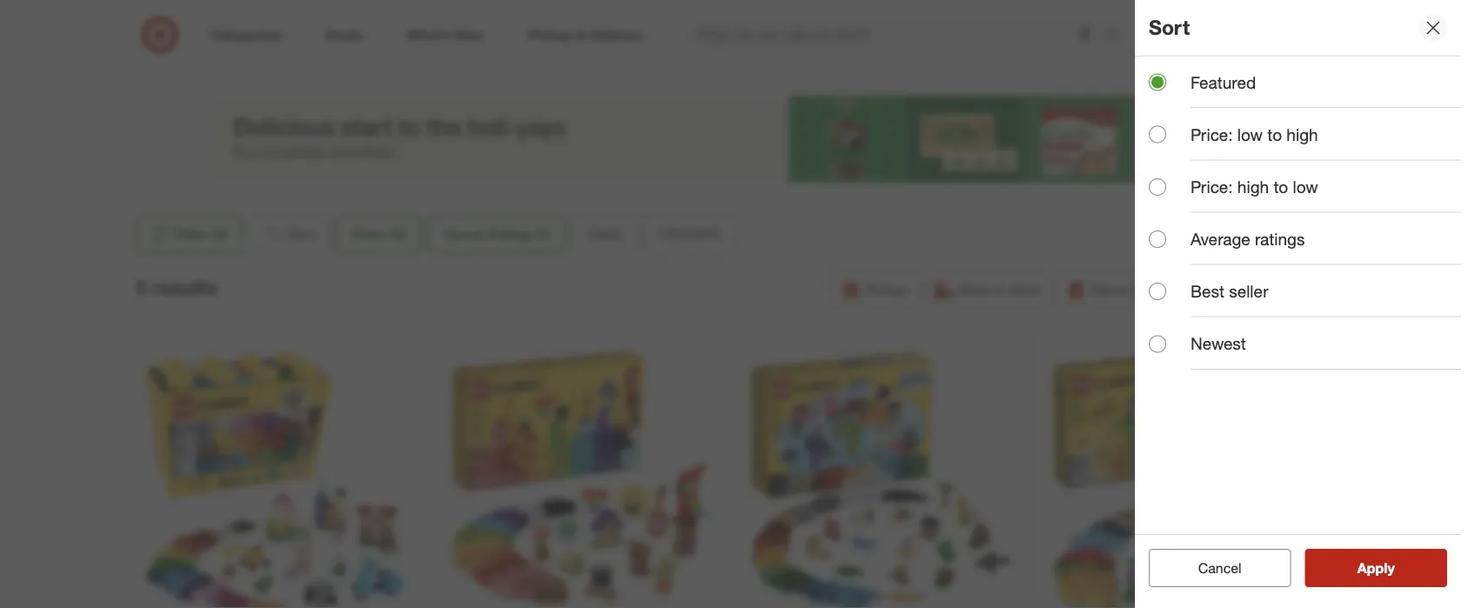 Task type: vqa. For each thing, say whether or not it's contained in the screenshot.
bottommost Sort
yes



Task type: locate. For each thing, give the bounding box(es) containing it.
to
[[1268, 125, 1283, 145], [1274, 177, 1289, 197]]

guest
[[444, 225, 483, 242]]

guest rating (1)
[[444, 225, 551, 242]]

classic up experiences
[[726, 13, 813, 44]]

filter
[[174, 225, 208, 242]]

ratings
[[1256, 229, 1306, 249]]

deals button
[[573, 215, 638, 253]]

0 vertical spatial to
[[1268, 125, 1283, 145]]

best seller
[[1191, 282, 1269, 302]]

classic
[[726, 13, 813, 44], [858, 53, 903, 70]]

brand
[[687, 53, 724, 70]]

in
[[995, 281, 1005, 298]]

lego classic large creative brick box build your own creative toys, kids building kit 10698 image
[[142, 347, 410, 608], [142, 347, 410, 608]]

(5)
[[907, 53, 923, 70]]

sort right search
[[1149, 15, 1190, 40]]

0 horizontal spatial low
[[1238, 125, 1263, 145]]

1 vertical spatial sort
[[288, 225, 314, 242]]

shipping
[[1259, 281, 1315, 298]]

experiences
[[728, 53, 806, 70]]

None radio
[[1149, 74, 1167, 91], [1149, 126, 1167, 143], [1149, 178, 1167, 196], [1149, 231, 1167, 248], [1149, 335, 1167, 353], [1149, 74, 1167, 91], [1149, 126, 1167, 143], [1149, 178, 1167, 196], [1149, 231, 1167, 248], [1149, 335, 1167, 353]]

0 vertical spatial high
[[1287, 125, 1319, 145]]

high down price: low to high at top right
[[1238, 177, 1270, 197]]

low up ratings
[[1293, 177, 1319, 197]]

price: high to low
[[1191, 177, 1319, 197]]

lego
[[648, 13, 719, 44], [817, 53, 854, 70]]

sort button
[[248, 215, 329, 253]]

0 vertical spatial price:
[[1191, 125, 1233, 145]]

to up ratings
[[1274, 177, 1289, 197]]

apply
[[1358, 559, 1395, 576]]

low
[[1238, 125, 1263, 145], [1293, 177, 1319, 197]]

5 results
[[136, 275, 217, 300]]

lego classic build together 11020 creative building set image
[[1051, 347, 1319, 608], [1051, 347, 1319, 608]]

1 vertical spatial classic
[[858, 53, 903, 70]]

0 horizontal spatial sort
[[288, 225, 314, 242]]

None radio
[[1149, 283, 1167, 300]]

price
[[352, 225, 386, 242]]

1 horizontal spatial high
[[1287, 125, 1319, 145]]

(2)
[[390, 225, 406, 242]]

lego up brand
[[648, 13, 719, 44]]

fpo/apo button
[[645, 215, 735, 253]]

1 vertical spatial price:
[[1191, 177, 1233, 197]]

same day delivery
[[1091, 281, 1209, 298]]

lego classic around the world 11015 building kit image
[[748, 347, 1016, 608], [748, 347, 1016, 608]]

1 vertical spatial low
[[1293, 177, 1319, 197]]

sponsored
[[1201, 183, 1253, 197]]

average
[[1191, 229, 1251, 249]]

none radio inside sort dialog
[[1149, 283, 1167, 300]]

to for high
[[1268, 125, 1283, 145]]

1 horizontal spatial low
[[1293, 177, 1319, 197]]

high
[[1287, 125, 1319, 145], [1238, 177, 1270, 197]]

classic left (5)
[[858, 53, 903, 70]]

seller
[[1230, 282, 1269, 302]]

high up price: high to low
[[1287, 125, 1319, 145]]

lego right /
[[817, 53, 854, 70]]

day
[[1131, 281, 1155, 298]]

low up price: high to low
[[1238, 125, 1263, 145]]

0 vertical spatial low
[[1238, 125, 1263, 145]]

lego classic lots of bricks creative building toys set 11030 image
[[445, 347, 713, 608], [445, 347, 713, 608]]

1 horizontal spatial sort
[[1149, 15, 1190, 40]]

price: down featured
[[1191, 125, 1233, 145]]

0 vertical spatial sort
[[1149, 15, 1190, 40]]

search button
[[1098, 16, 1139, 57]]

to for low
[[1274, 177, 1289, 197]]

same day delivery button
[[1059, 271, 1220, 309]]

lego classic brand experiences / lego classic (5)
[[648, 13, 923, 70]]

pickup button
[[833, 271, 919, 309]]

0 vertical spatial classic
[[726, 13, 813, 44]]

cancel button
[[1149, 549, 1292, 587]]

filter (3)
[[174, 225, 228, 242]]

2 price: from the top
[[1191, 177, 1233, 197]]

best
[[1191, 282, 1225, 302]]

to up price: high to low
[[1268, 125, 1283, 145]]

shop in store
[[958, 281, 1041, 298]]

sort
[[1149, 15, 1190, 40], [288, 225, 314, 242]]

sort left price
[[288, 225, 314, 242]]

price:
[[1191, 125, 1233, 145], [1191, 177, 1233, 197]]

0 vertical spatial lego
[[648, 13, 719, 44]]

1 price: from the top
[[1191, 125, 1233, 145]]

1 vertical spatial high
[[1238, 177, 1270, 197]]

1 vertical spatial lego
[[817, 53, 854, 70]]

1 vertical spatial to
[[1274, 177, 1289, 197]]

price: up average
[[1191, 177, 1233, 197]]



Task type: describe. For each thing, give the bounding box(es) containing it.
price: for price: low to high
[[1191, 125, 1233, 145]]

advertisement region
[[209, 96, 1253, 183]]

shipping button
[[1227, 271, 1326, 309]]

fpo/apo
[[659, 225, 720, 242]]

shop
[[958, 281, 991, 298]]

apply button
[[1306, 549, 1448, 587]]

pickup
[[865, 281, 907, 298]]

filter (3) button
[[136, 215, 241, 253]]

price: for price: high to low
[[1191, 177, 1233, 197]]

sort dialog
[[1135, 0, 1462, 608]]

0 horizontal spatial classic
[[726, 13, 813, 44]]

0 horizontal spatial high
[[1238, 177, 1270, 197]]

cancel
[[1199, 559, 1242, 576]]

shop in store button
[[926, 271, 1052, 309]]

newest
[[1191, 334, 1247, 354]]

search
[[1098, 28, 1139, 45]]

store
[[1009, 281, 1041, 298]]

featured
[[1191, 72, 1257, 92]]

(3)
[[211, 225, 228, 242]]

deals
[[588, 225, 623, 242]]

sort inside button
[[288, 225, 314, 242]]

(1)
[[534, 225, 551, 242]]

What can we help you find? suggestions appear below search field
[[687, 16, 1110, 54]]

/
[[809, 53, 814, 70]]

5
[[136, 275, 147, 300]]

delivery
[[1159, 281, 1209, 298]]

price (2)
[[352, 225, 406, 242]]

price: low to high
[[1191, 125, 1319, 145]]

results
[[152, 275, 217, 300]]

same
[[1091, 281, 1127, 298]]

brand experiences link
[[687, 53, 806, 70]]

0 horizontal spatial lego
[[648, 13, 719, 44]]

average ratings
[[1191, 229, 1306, 249]]

1 horizontal spatial classic
[[858, 53, 903, 70]]

rating
[[487, 225, 531, 242]]

1 horizontal spatial lego
[[817, 53, 854, 70]]

sort inside dialog
[[1149, 15, 1190, 40]]



